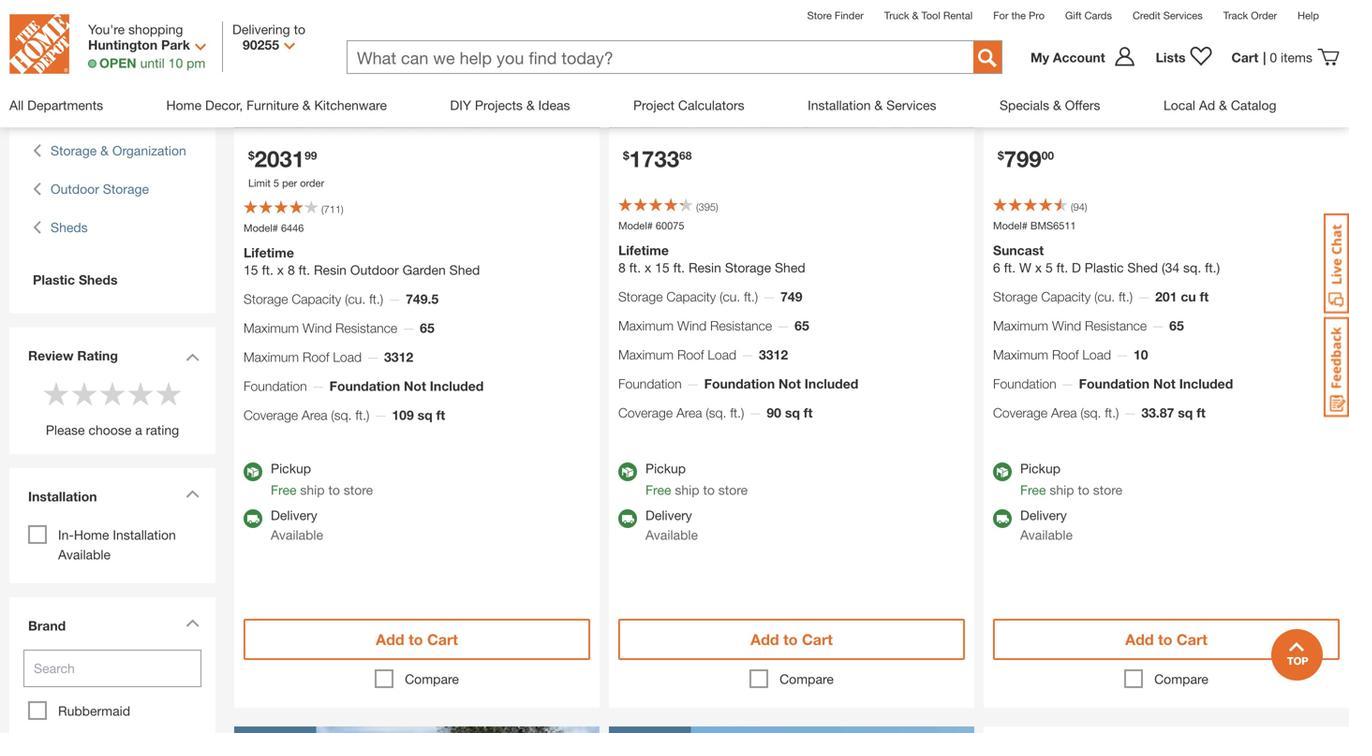 Task type: vqa. For each thing, say whether or not it's contained in the screenshot.
in within the Glacier Bay Oswell 4 in. Centerset Double- Handle High-Arc Bathroom Faucet in Matte Black (2-Pack)
no



Task type: describe. For each thing, give the bounding box(es) containing it.
( 711 )
[[322, 203, 344, 216]]

90255
[[243, 37, 279, 52]]

lists
[[1156, 49, 1186, 65]]

shopping
[[128, 22, 183, 37]]

ft for limit
[[436, 408, 445, 423]]

gift cards link
[[1066, 9, 1113, 22]]

0 horizontal spatial model#
[[244, 222, 278, 234]]

available for pickup image for limit
[[244, 463, 262, 482]]

1 add to cart button from the left
[[244, 620, 591, 661]]

storage inside "link"
[[51, 143, 97, 158]]

suncast 6 ft. w x 5 ft. d plastic shed (34 sq. ft.)
[[994, 243, 1221, 276]]

ft. down 60075
[[674, 260, 685, 276]]

0 horizontal spatial storage capacity (cu. ft.)
[[244, 292, 384, 307]]

projects
[[475, 97, 523, 113]]

plastic inside suncast 6 ft. w x 5 ft. d plastic shed (34 sq. ft.)
[[1085, 260, 1124, 276]]

credit services link
[[1133, 9, 1203, 22]]

show unavailable products
[[58, 9, 163, 44]]

available shipping image for 1733
[[619, 510, 637, 529]]

huntington park
[[88, 37, 190, 52]]

add to cart button for 1733
[[619, 620, 965, 661]]

wind for 799
[[1053, 318, 1082, 334]]

0 horizontal spatial not
[[404, 379, 426, 394]]

resistance for 1733
[[711, 318, 773, 334]]

for the pro
[[994, 9, 1045, 22]]

1 vertical spatial sheds
[[79, 272, 118, 288]]

8 inside lifetime 8 ft. x 15 ft. resin storage shed
[[619, 260, 626, 276]]

installation link
[[19, 478, 206, 521]]

caret icon image for brand
[[186, 620, 200, 628]]

bms6511
[[1031, 220, 1077, 232]]

the home depot logo link
[[9, 14, 69, 74]]

( 395 )
[[696, 201, 719, 213]]

add for 1733
[[751, 631, 780, 649]]

project calculators
[[634, 97, 745, 113]]

coverage for 799
[[994, 405, 1048, 421]]

items
[[1281, 49, 1313, 65]]

rental
[[944, 9, 973, 22]]

my account link
[[1031, 46, 1147, 68]]

0 horizontal spatial 65
[[420, 321, 435, 336]]

please
[[46, 423, 85, 438]]

wind for 1733
[[678, 318, 707, 334]]

65 for 1733
[[795, 318, 810, 334]]

cart for 799
[[1177, 631, 1208, 649]]

pickup for 799
[[1021, 461, 1061, 477]]

1 star symbol image from the left
[[42, 380, 70, 408]]

1 add to cart from the left
[[376, 631, 458, 649]]

in-home installation available link
[[58, 528, 176, 563]]

department
[[28, 100, 102, 115]]

shed for limit
[[450, 262, 480, 278]]

395
[[699, 201, 716, 213]]

0 horizontal spatial roof
[[303, 350, 330, 365]]

ship for 1733
[[675, 483, 700, 498]]

ft.) for 201 cu ft
[[1119, 289, 1133, 305]]

pickup for limit
[[271, 461, 311, 477]]

lists link
[[1147, 46, 1223, 68]]

available inside in-home installation available
[[58, 547, 111, 563]]

limit 5 per order
[[248, 177, 324, 189]]

d
[[1072, 260, 1082, 276]]

available for pickup image
[[994, 463, 1012, 482]]

rubbermaid
[[58, 704, 130, 719]]

the
[[1012, 9, 1026, 22]]

00
[[1042, 149, 1055, 162]]

$ for 1733
[[623, 149, 630, 162]]

ft. right 6
[[1005, 260, 1016, 276]]

store for 799
[[1094, 483, 1123, 498]]

cart for 1733
[[802, 631, 833, 649]]

storage & organization
[[51, 143, 186, 158]]

0 horizontal spatial maximum roof load
[[244, 350, 362, 365]]

lifetime 15 ft. x 8 ft. resin outdoor garden shed
[[244, 245, 480, 278]]

0 horizontal spatial coverage
[[244, 408, 298, 423]]

90 sq ft
[[767, 405, 813, 421]]

delivery for limit
[[271, 508, 318, 524]]

0 horizontal spatial (cu.
[[345, 292, 366, 307]]

15 inside the lifetime 15 ft. x 8 ft. resin outdoor garden shed
[[244, 262, 258, 278]]

0 horizontal spatial sq
[[418, 408, 433, 423]]

coverage area (sq. ft.) for 799
[[994, 405, 1120, 421]]

specials & offers link
[[1000, 83, 1101, 127]]

coverage for 1733
[[619, 405, 673, 421]]

0 horizontal spatial coverage area (sq. ft.)
[[244, 408, 370, 423]]

organization
[[112, 143, 186, 158]]

my account
[[1031, 49, 1106, 65]]

compare for 1733
[[780, 672, 834, 688]]

ft right cu
[[1200, 289, 1209, 305]]

x inside suncast 6 ft. w x 5 ft. d plastic shed (34 sq. ft.)
[[1036, 260, 1042, 276]]

load for 799
[[1083, 347, 1112, 363]]

in-home installation available
[[58, 528, 176, 563]]

(cu. for 799
[[1095, 289, 1116, 305]]

back caret image
[[33, 180, 41, 199]]

order
[[300, 177, 324, 189]]

add to cart for 1733
[[751, 631, 833, 649]]

( for 1733
[[696, 201, 699, 213]]

credit services
[[1133, 9, 1203, 22]]

model# 60075
[[619, 220, 685, 232]]

store finder
[[808, 9, 864, 22]]

caret icon image for installation
[[186, 490, 200, 499]]

live chat image
[[1325, 214, 1350, 314]]

model# bms6511
[[994, 220, 1077, 232]]

not for 799
[[1154, 376, 1176, 392]]

ship for 799
[[1050, 483, 1075, 498]]

plastic sheds
[[33, 272, 118, 288]]

submit search image
[[979, 49, 997, 67]]

0 horizontal spatial plastic
[[33, 272, 75, 288]]

ft for 1733
[[804, 405, 813, 421]]

65 for 799
[[1170, 318, 1185, 334]]

feedback link image
[[1325, 317, 1350, 418]]

unavailable
[[95, 9, 163, 24]]

0 horizontal spatial maximum wind resistance
[[244, 321, 398, 336]]

shed for 799
[[1128, 260, 1159, 276]]

2 star symbol image from the left
[[70, 380, 98, 408]]

8 ft. x 15 ft. resin storage shed image
[[609, 0, 975, 128]]

5 star symbol image from the left
[[155, 380, 183, 408]]

99
[[305, 149, 317, 162]]

ft.) for 109 sq ft
[[356, 408, 370, 423]]

help link
[[1298, 9, 1320, 22]]

0 horizontal spatial included
[[430, 379, 484, 394]]

lifetime for limit
[[244, 245, 294, 261]]

coverage area (sq. ft.) for 1733
[[619, 405, 745, 421]]

sq for 799
[[1179, 405, 1194, 421]]

truck & tool rental
[[885, 9, 973, 22]]

area for 1733
[[677, 405, 703, 421]]

rating
[[146, 423, 179, 438]]

tool
[[922, 9, 941, 22]]

pickup free ship to store for limit
[[271, 461, 373, 498]]

for
[[994, 9, 1009, 22]]

x for 1733
[[645, 260, 652, 276]]

lifetime 8 ft. x 15 ft. resin storage shed
[[619, 243, 806, 276]]

free for 799
[[1021, 483, 1047, 498]]

& inside "link"
[[100, 143, 109, 158]]

delivery available for limit
[[271, 508, 323, 543]]

delivery available for 1733
[[646, 508, 698, 543]]

available for limit
[[271, 528, 323, 543]]

0 vertical spatial sheds
[[51, 220, 88, 235]]

ft. down 6446 in the left top of the page
[[299, 262, 310, 278]]

order
[[1252, 9, 1278, 22]]

ft. down model# 60075
[[630, 260, 641, 276]]

0 horizontal spatial services
[[887, 97, 937, 113]]

catalog
[[1232, 97, 1277, 113]]

15 inside lifetime 8 ft. x 15 ft. resin storage shed
[[655, 260, 670, 276]]

storage inside lifetime 8 ft. x 15 ft. resin storage shed
[[725, 260, 772, 276]]

$ for 799
[[998, 149, 1005, 162]]

back caret image for storage & organization
[[33, 141, 41, 161]]

1733
[[630, 145, 680, 172]]

1 caret icon image from the top
[[186, 353, 200, 362]]

installation for installation & services
[[808, 97, 871, 113]]

x for limit
[[277, 262, 284, 278]]

you're
[[88, 22, 125, 37]]

outdoor inside the lifetime 15 ft. x 8 ft. resin outdoor garden shed
[[350, 262, 399, 278]]

0 horizontal spatial 5
[[274, 177, 279, 189]]

available shipping image
[[244, 510, 262, 529]]

ft. left the d
[[1057, 260, 1069, 276]]

storage capacity (cu. ft.) for 1733
[[619, 289, 758, 305]]

free for 1733
[[646, 483, 672, 498]]

all departments
[[9, 97, 103, 113]]

90
[[767, 405, 782, 421]]

delivery for 1733
[[646, 508, 692, 524]]

installation & services
[[808, 97, 937, 113]]

68
[[680, 149, 692, 162]]

included for 1733
[[805, 376, 859, 392]]

(34
[[1162, 260, 1180, 276]]

storage inside "link"
[[103, 181, 149, 197]]

in-
[[58, 528, 74, 543]]

$ 799 00
[[998, 145, 1055, 172]]

) for 1733
[[716, 201, 719, 213]]

ideas
[[539, 97, 570, 113]]

track
[[1224, 9, 1249, 22]]

load for 1733
[[708, 347, 737, 363]]

credit
[[1133, 9, 1161, 22]]

offers
[[1065, 97, 1101, 113]]

1 compare from the left
[[405, 672, 459, 688]]

w
[[1020, 260, 1032, 276]]

local ad & catalog
[[1164, 97, 1277, 113]]

cu
[[1181, 289, 1197, 305]]

0 vertical spatial services
[[1164, 9, 1203, 22]]

brand link
[[19, 607, 206, 651]]

ft for 799
[[1197, 405, 1206, 421]]

department link
[[19, 89, 206, 127]]

resin for 1733
[[689, 260, 722, 276]]

track order link
[[1224, 9, 1278, 22]]

6446
[[281, 222, 304, 234]]

truck
[[885, 9, 910, 22]]

foundation not included for 799
[[1080, 376, 1234, 392]]

0 horizontal spatial )
[[341, 203, 344, 216]]

0 vertical spatial 10
[[168, 55, 183, 71]]

open
[[99, 55, 137, 71]]

you're shopping
[[88, 22, 183, 37]]

15 ft. x 8 ft. resin outdoor garden shed image
[[234, 0, 600, 128]]



Task type: locate. For each thing, give the bounding box(es) containing it.
included for 799
[[1180, 376, 1234, 392]]

2 horizontal spatial model#
[[994, 220, 1028, 232]]

2 available shipping image from the left
[[994, 510, 1012, 529]]

ft.) down the lifetime 15 ft. x 8 ft. resin outdoor garden shed
[[369, 292, 384, 307]]

1 horizontal spatial coverage
[[619, 405, 673, 421]]

open until 10 pm
[[99, 55, 206, 71]]

resin for limit
[[314, 262, 347, 278]]

shed left (34
[[1128, 260, 1159, 276]]

0 horizontal spatial 8
[[288, 262, 295, 278]]

1 horizontal spatial 5
[[1046, 260, 1053, 276]]

star symbol image up the rating
[[155, 380, 183, 408]]

799
[[1005, 145, 1042, 172]]

3 store from the left
[[1094, 483, 1123, 498]]

storage
[[51, 143, 97, 158], [103, 181, 149, 197], [725, 260, 772, 276], [619, 289, 663, 305], [994, 289, 1038, 305], [244, 292, 288, 307]]

installation inside in-home installation available
[[113, 528, 176, 543]]

storage capacity (cu. ft.) down the d
[[994, 289, 1133, 305]]

10 up 33.87
[[1134, 347, 1149, 363]]

0 horizontal spatial 10
[[168, 55, 183, 71]]

back caret image
[[33, 141, 41, 161], [33, 218, 41, 238]]

$ inside $ 1733 68
[[623, 149, 630, 162]]

add for 799
[[1126, 631, 1154, 649]]

0 vertical spatial outdoor
[[51, 181, 99, 197]]

garden
[[403, 262, 446, 278]]

sq right 109
[[418, 408, 433, 423]]

star symbol image up a
[[127, 380, 155, 408]]

1 pickup from the left
[[271, 461, 311, 477]]

0 horizontal spatial load
[[333, 350, 362, 365]]

2031
[[255, 145, 305, 172]]

specials
[[1000, 97, 1050, 113]]

65 down the 749
[[795, 318, 810, 334]]

ft
[[1200, 289, 1209, 305], [804, 405, 813, 421], [1197, 405, 1206, 421], [436, 408, 445, 423]]

0 horizontal spatial area
[[302, 408, 328, 423]]

pickup free ship to store for 799
[[1021, 461, 1123, 498]]

1 horizontal spatial x
[[645, 260, 652, 276]]

foundation not included up 109
[[330, 379, 484, 394]]

back caret image left sheds link on the left top
[[33, 218, 41, 238]]

not for 1733
[[779, 376, 801, 392]]

maximum wind resistance down lifetime 8 ft. x 15 ft. resin storage shed
[[619, 318, 773, 334]]

maximum wind resistance for 799
[[994, 318, 1147, 334]]

4 star symbol image from the left
[[127, 380, 155, 408]]

(cu. for 1733
[[720, 289, 741, 305]]

resin inside the lifetime 15 ft. x 8 ft. resin outdoor garden shed
[[314, 262, 347, 278]]

1 store from the left
[[344, 483, 373, 498]]

outdoor inside outdoor storage "link"
[[51, 181, 99, 197]]

2 horizontal spatial foundation not included
[[1080, 376, 1234, 392]]

2 $ from the left
[[623, 149, 630, 162]]

sheds down sheds link on the left top
[[79, 272, 118, 288]]

store for 1733
[[719, 483, 748, 498]]

x
[[645, 260, 652, 276], [1036, 260, 1042, 276], [277, 262, 284, 278]]

foundation not included up 90
[[705, 376, 859, 392]]

diy projects & ideas
[[450, 97, 570, 113]]

review rating
[[28, 348, 118, 364]]

available for 799
[[1021, 528, 1073, 543]]

1 horizontal spatial installation
[[113, 528, 176, 543]]

lifetime for 1733
[[619, 243, 669, 258]]

1 horizontal spatial model#
[[619, 220, 653, 232]]

limit
[[248, 177, 271, 189]]

available for pickup image for 1733
[[619, 463, 637, 482]]

0 horizontal spatial home
[[74, 528, 109, 543]]

back caret image up back caret image
[[33, 141, 41, 161]]

resin down ( 711 )
[[314, 262, 347, 278]]

2 horizontal spatial coverage
[[994, 405, 1048, 421]]

2 horizontal spatial not
[[1154, 376, 1176, 392]]

0 horizontal spatial foundation not included
[[330, 379, 484, 394]]

rating
[[77, 348, 118, 364]]

8 down 6446 in the left top of the page
[[288, 262, 295, 278]]

3312 for 1733
[[759, 347, 788, 363]]

$ inside $ 799 00
[[998, 149, 1005, 162]]

0 items
[[1270, 49, 1313, 65]]

storage capacity (cu. ft.)
[[619, 289, 758, 305], [994, 289, 1133, 305], [244, 292, 384, 307]]

available
[[271, 528, 323, 543], [646, 528, 698, 543], [1021, 528, 1073, 543], [58, 547, 111, 563]]

storage capacity (cu. ft.) down the lifetime 15 ft. x 8 ft. resin outdoor garden shed
[[244, 292, 384, 307]]

3 caret icon image from the top
[[186, 620, 200, 628]]

wind
[[678, 318, 707, 334], [1053, 318, 1082, 334], [303, 321, 332, 336]]

pickup free ship to store for 1733
[[646, 461, 748, 498]]

ft.
[[630, 260, 641, 276], [674, 260, 685, 276], [1005, 260, 1016, 276], [1057, 260, 1069, 276], [262, 262, 274, 278], [299, 262, 310, 278]]

(sq. for 799
[[1081, 405, 1102, 421]]

1 horizontal spatial store
[[719, 483, 748, 498]]

1 available for pickup image from the left
[[244, 463, 262, 482]]

2 horizontal spatial resistance
[[1086, 318, 1147, 334]]

capacity down the lifetime 15 ft. x 8 ft. resin outdoor garden shed
[[292, 292, 341, 307]]

1 horizontal spatial capacity
[[667, 289, 716, 305]]

0 horizontal spatial $
[[248, 149, 255, 162]]

star symbol image up please choose a rating
[[98, 380, 127, 408]]

1 free from the left
[[271, 483, 297, 498]]

1 horizontal spatial wind
[[678, 318, 707, 334]]

)
[[716, 201, 719, 213], [1085, 201, 1088, 213], [341, 203, 344, 216]]

$ 2031 99
[[248, 145, 317, 172]]

201
[[1156, 289, 1178, 305]]

( for 799
[[1071, 201, 1074, 213]]

included up 90 sq ft
[[805, 376, 859, 392]]

2 horizontal spatial 65
[[1170, 318, 1185, 334]]

) for 799
[[1085, 201, 1088, 213]]

1 horizontal spatial add to cart button
[[619, 620, 965, 661]]

1 available shipping image from the left
[[619, 510, 637, 529]]

capacity down the d
[[1042, 289, 1091, 305]]

2 add from the left
[[751, 631, 780, 649]]

1 $ from the left
[[248, 149, 255, 162]]

(sq. left 33.87
[[1081, 405, 1102, 421]]

0 horizontal spatial lifetime
[[244, 245, 294, 261]]

2 horizontal spatial delivery available
[[1021, 508, 1073, 543]]

(sq. left 90
[[706, 405, 727, 421]]

per
[[282, 177, 297, 189]]

15 down model# 6446 on the left of the page
[[244, 262, 258, 278]]

resin down 395
[[689, 260, 722, 276]]

8 inside the lifetime 15 ft. x 8 ft. resin outdoor garden shed
[[288, 262, 295, 278]]

2 free from the left
[[646, 483, 672, 498]]

1 horizontal spatial available shipping image
[[994, 510, 1012, 529]]

pm
[[187, 55, 206, 71]]

included up 109 sq ft
[[430, 379, 484, 394]]

capacity for 1733
[[667, 289, 716, 305]]

ft.) for 749.5
[[369, 292, 384, 307]]

maximum roof load for 1733
[[619, 347, 737, 363]]

resistance down the lifetime 15 ft. x 8 ft. resin outdoor garden shed
[[336, 321, 398, 336]]

local ad & catalog link
[[1164, 83, 1277, 127]]

2 back caret image from the top
[[33, 218, 41, 238]]

pickup free ship to store
[[271, 461, 373, 498], [646, 461, 748, 498], [1021, 461, 1123, 498]]

1 horizontal spatial storage capacity (cu. ft.)
[[619, 289, 758, 305]]

ft.) left 90
[[731, 405, 745, 421]]

$ left 68
[[623, 149, 630, 162]]

1 horizontal spatial roof
[[678, 347, 704, 363]]

outdoor
[[51, 181, 99, 197], [350, 262, 399, 278]]

0 horizontal spatial (
[[322, 203, 324, 216]]

ft.) right sq.
[[1206, 260, 1221, 276]]

1 horizontal spatial lifetime
[[619, 243, 669, 258]]

sheds link
[[51, 218, 88, 238]]

home left "decor,"
[[166, 97, 202, 113]]

ft right 109
[[436, 408, 445, 423]]

2 pickup from the left
[[646, 461, 686, 477]]

diy projects & ideas link
[[450, 83, 570, 127]]

ft.) for 749
[[744, 289, 758, 305]]

resistance down suncast 6 ft. w x 5 ft. d plastic shed (34 sq. ft.) at the top of the page
[[1086, 318, 1147, 334]]

x inside lifetime 8 ft. x 15 ft. resin storage shed
[[645, 260, 652, 276]]

sq for 1733
[[785, 405, 800, 421]]

resistance down lifetime 8 ft. x 15 ft. resin storage shed
[[711, 318, 773, 334]]

roof for 1733
[[678, 347, 704, 363]]

1 horizontal spatial delivery
[[646, 508, 692, 524]]

1 horizontal spatial (
[[696, 201, 699, 213]]

to
[[294, 22, 306, 37], [329, 483, 340, 498], [703, 483, 715, 498], [1078, 483, 1090, 498], [409, 631, 423, 649], [784, 631, 798, 649], [1159, 631, 1173, 649]]

installation for installation
[[28, 489, 97, 505]]

1 horizontal spatial )
[[716, 201, 719, 213]]

3 pickup free ship to store from the left
[[1021, 461, 1123, 498]]

2 vertical spatial caret icon image
[[186, 620, 200, 628]]

cards
[[1085, 9, 1113, 22]]

3 star symbol image from the left
[[98, 380, 127, 408]]

(cu. down the lifetime 15 ft. x 8 ft. resin outdoor garden shed
[[345, 292, 366, 307]]

home inside in-home installation available
[[74, 528, 109, 543]]

1 horizontal spatial coverage area (sq. ft.)
[[619, 405, 745, 421]]

65 down 749.5
[[420, 321, 435, 336]]

(sq. for 1733
[[706, 405, 727, 421]]

show
[[58, 9, 91, 24]]

8 down model# 60075
[[619, 260, 626, 276]]

plastic right the d
[[1085, 260, 1124, 276]]

3 pickup from the left
[[1021, 461, 1061, 477]]

1 horizontal spatial pickup
[[646, 461, 686, 477]]

1 ship from the left
[[300, 483, 325, 498]]

add to cart
[[376, 631, 458, 649], [751, 631, 833, 649], [1126, 631, 1208, 649]]

ft. down model# 6446 on the left of the page
[[262, 262, 274, 278]]

$ left 00
[[998, 149, 1005, 162]]

store finder link
[[808, 9, 864, 22]]

track order
[[1224, 9, 1278, 22]]

0 horizontal spatial resistance
[[336, 321, 398, 336]]

$ up limit
[[248, 149, 255, 162]]

star symbol image down "review rating" link at top
[[70, 380, 98, 408]]

1 vertical spatial installation
[[28, 489, 97, 505]]

foundation not included up 33.87
[[1080, 376, 1234, 392]]

model# for 799
[[994, 220, 1028, 232]]

tremont 8 ft. w x 10 ft. d plastic shed (85.32 sq. ft.) image
[[234, 727, 600, 734]]

2 store from the left
[[719, 483, 748, 498]]

x inside the lifetime 15 ft. x 8 ft. resin outdoor garden shed
[[277, 262, 284, 278]]

1 horizontal spatial delivery available
[[646, 508, 698, 543]]

capacity down lifetime 8 ft. x 15 ft. resin storage shed
[[667, 289, 716, 305]]

0 horizontal spatial add to cart
[[376, 631, 458, 649]]

2 delivery available from the left
[[646, 508, 698, 543]]

store
[[344, 483, 373, 498], [719, 483, 748, 498], [1094, 483, 1123, 498]]

2 horizontal spatial (
[[1071, 201, 1074, 213]]

109 sq ft
[[392, 408, 445, 423]]

shed inside lifetime 8 ft. x 15 ft. resin storage shed
[[775, 260, 806, 276]]

ft.) for 33.87 sq ft
[[1105, 405, 1120, 421]]

0 horizontal spatial compare
[[405, 672, 459, 688]]

15
[[655, 260, 670, 276], [244, 262, 258, 278]]

all
[[9, 97, 24, 113]]

1 vertical spatial 10
[[1134, 347, 1149, 363]]

3312 for limit
[[384, 350, 414, 365]]

wind down the lifetime 15 ft. x 8 ft. resin outdoor garden shed
[[303, 321, 332, 336]]

0 vertical spatial installation
[[808, 97, 871, 113]]

lifetime down model# 6446 on the left of the page
[[244, 245, 294, 261]]

0 vertical spatial caret icon image
[[186, 353, 200, 362]]

storage capacity (cu. ft.) for 799
[[994, 289, 1133, 305]]

resistance for 799
[[1086, 318, 1147, 334]]

1 vertical spatial services
[[887, 97, 937, 113]]

3 add to cart from the left
[[1126, 631, 1208, 649]]

shed inside suncast 6 ft. w x 5 ft. d plastic shed (34 sq. ft.)
[[1128, 260, 1159, 276]]

1 horizontal spatial maximum wind resistance
[[619, 318, 773, 334]]

1 horizontal spatial outdoor
[[350, 262, 399, 278]]

0 horizontal spatial available shipping image
[[619, 510, 637, 529]]

maximum roof load for 799
[[994, 347, 1112, 363]]

0
[[1270, 49, 1278, 65]]

2 horizontal spatial (cu.
[[1095, 289, 1116, 305]]

load
[[708, 347, 737, 363], [1083, 347, 1112, 363], [333, 350, 362, 365]]

0 horizontal spatial 15
[[244, 262, 258, 278]]

delivery for 799
[[1021, 508, 1067, 524]]

ft.) left 201
[[1119, 289, 1133, 305]]

specials & offers
[[1000, 97, 1101, 113]]

caret icon image
[[186, 353, 200, 362], [186, 490, 200, 499], [186, 620, 200, 628]]

included up 33.87 sq ft
[[1180, 376, 1234, 392]]

caret icon image inside installation link
[[186, 490, 200, 499]]

2 horizontal spatial storage capacity (cu. ft.)
[[994, 289, 1133, 305]]

3 add from the left
[[1126, 631, 1154, 649]]

resin inside lifetime 8 ft. x 15 ft. resin storage shed
[[689, 260, 722, 276]]

2 compare from the left
[[780, 672, 834, 688]]

delivery available for 799
[[1021, 508, 1073, 543]]

0 horizontal spatial pickup
[[271, 461, 311, 477]]

1 vertical spatial 5
[[1046, 260, 1053, 276]]

maximum wind resistance down the lifetime 15 ft. x 8 ft. resin outdoor garden shed
[[244, 321, 398, 336]]

roof for 799
[[1053, 347, 1079, 363]]

star symbol image
[[42, 380, 70, 408], [70, 380, 98, 408], [98, 380, 127, 408], [127, 380, 155, 408], [155, 380, 183, 408]]

1 vertical spatial caret icon image
[[186, 490, 200, 499]]

not up 90 sq ft
[[779, 376, 801, 392]]

6 ft. w x 5 ft. d plastic shed (34 sq. ft.) image
[[984, 0, 1350, 128]]

not up 33.87
[[1154, 376, 1176, 392]]

2 ship from the left
[[675, 483, 700, 498]]

3 $ from the left
[[998, 149, 1005, 162]]

delivery available
[[271, 508, 323, 543], [646, 508, 698, 543], [1021, 508, 1073, 543]]

area for 799
[[1052, 405, 1078, 421]]

wind down lifetime 8 ft. x 15 ft. resin storage shed
[[678, 318, 707, 334]]

3312 up 109
[[384, 350, 414, 365]]

94
[[1074, 201, 1085, 213]]

2 horizontal spatial add
[[1126, 631, 1154, 649]]

model# left 6446 in the left top of the page
[[244, 222, 278, 234]]

available shipping image for 799
[[994, 510, 1012, 529]]

ft.) left 33.87
[[1105, 405, 1120, 421]]

ship for limit
[[300, 483, 325, 498]]

2 horizontal spatial add to cart button
[[994, 620, 1340, 661]]

1 pickup free ship to store from the left
[[271, 461, 373, 498]]

ft right 90
[[804, 405, 813, 421]]

brand
[[28, 619, 66, 634]]

choose
[[89, 423, 132, 438]]

installation down installation link
[[113, 528, 176, 543]]

5 right w
[[1046, 260, 1053, 276]]

1 horizontal spatial (cu.
[[720, 289, 741, 305]]

model# up 'suncast'
[[994, 220, 1028, 232]]

kitchenware
[[314, 97, 387, 113]]

1 horizontal spatial services
[[1164, 9, 1203, 22]]

1 horizontal spatial (sq.
[[706, 405, 727, 421]]

Search text field
[[23, 651, 202, 688]]

2 add to cart from the left
[[751, 631, 833, 649]]

3 delivery from the left
[[1021, 508, 1067, 524]]

x down model# 60075
[[645, 260, 652, 276]]

2 horizontal spatial compare
[[1155, 672, 1209, 688]]

pro
[[1029, 9, 1045, 22]]

maximum wind resistance for 1733
[[619, 318, 773, 334]]

installation & services link
[[808, 83, 937, 127]]

storage & organization link
[[51, 141, 186, 161]]

3312 up 90
[[759, 347, 788, 363]]

(cu. down lifetime 8 ft. x 15 ft. resin storage shed
[[720, 289, 741, 305]]

1 horizontal spatial included
[[805, 376, 859, 392]]

2 horizontal spatial load
[[1083, 347, 1112, 363]]

1 back caret image from the top
[[33, 141, 41, 161]]

all departments link
[[9, 83, 103, 127]]

0 vertical spatial back caret image
[[33, 141, 41, 161]]

1 horizontal spatial compare
[[780, 672, 834, 688]]

201 cu ft
[[1156, 289, 1209, 305]]

shed up the 749
[[775, 260, 806, 276]]

(sq. left 109
[[331, 408, 352, 423]]

2 horizontal spatial free
[[1021, 483, 1047, 498]]

caret icon image inside brand link
[[186, 620, 200, 628]]

project
[[634, 97, 675, 113]]

2 horizontal spatial x
[[1036, 260, 1042, 276]]

2 horizontal spatial maximum roof load
[[994, 347, 1112, 363]]

lifetime inside lifetime 8 ft. x 15 ft. resin storage shed
[[619, 243, 669, 258]]

10 down the park
[[168, 55, 183, 71]]

lifetime inside the lifetime 15 ft. x 8 ft. resin outdoor garden shed
[[244, 245, 294, 261]]

1 horizontal spatial sq
[[785, 405, 800, 421]]

cart for limit
[[427, 631, 458, 649]]

1 delivery available from the left
[[271, 508, 323, 543]]

add to cart button for 799
[[994, 620, 1340, 661]]

2 horizontal spatial add to cart
[[1126, 631, 1208, 649]]

2 horizontal spatial )
[[1085, 201, 1088, 213]]

) up the lifetime 15 ft. x 8 ft. resin outdoor garden shed
[[341, 203, 344, 216]]

ft.) inside suncast 6 ft. w x 5 ft. d plastic shed (34 sq. ft.)
[[1206, 260, 1221, 276]]

storage capacity (cu. ft.) down lifetime 8 ft. x 15 ft. resin storage shed
[[619, 289, 758, 305]]

model# for 1733
[[619, 220, 653, 232]]

area
[[677, 405, 703, 421], [1052, 405, 1078, 421], [302, 408, 328, 423]]

2 pickup free ship to store from the left
[[646, 461, 748, 498]]

None text field
[[348, 41, 955, 75], [348, 41, 955, 75], [348, 41, 955, 75], [348, 41, 955, 75]]

0 horizontal spatial shed
[[450, 262, 480, 278]]

$ 1733 68
[[623, 145, 692, 172]]

1 horizontal spatial area
[[677, 405, 703, 421]]

suncast
[[994, 243, 1044, 258]]

available shipping image
[[619, 510, 637, 529], [994, 510, 1012, 529]]

1 horizontal spatial foundation not included
[[705, 376, 859, 392]]

3 add to cart button from the left
[[994, 620, 1340, 661]]

3 ship from the left
[[1050, 483, 1075, 498]]

add to cart button
[[244, 620, 591, 661], [619, 620, 965, 661], [994, 620, 1340, 661]]

shed right garden
[[450, 262, 480, 278]]

installation up in- at the bottom left
[[28, 489, 97, 505]]

& inside "link"
[[1054, 97, 1062, 113]]

0 horizontal spatial (sq.
[[331, 408, 352, 423]]

$ inside $ 2031 99
[[248, 149, 255, 162]]

park
[[161, 37, 190, 52]]

x down model# 6446 on the left of the page
[[277, 262, 284, 278]]

x right w
[[1036, 260, 1042, 276]]

maximum wind resistance down the d
[[994, 318, 1147, 334]]

2 available for pickup image from the left
[[619, 463, 637, 482]]

5 left per
[[274, 177, 279, 189]]

0 horizontal spatial outdoor
[[51, 181, 99, 197]]

(cu. down suncast 6 ft. w x 5 ft. d plastic shed (34 sq. ft.) at the top of the page
[[1095, 289, 1116, 305]]

2 horizontal spatial store
[[1094, 483, 1123, 498]]

2 add to cart button from the left
[[619, 620, 965, 661]]

1 horizontal spatial $
[[623, 149, 630, 162]]

lifetime down model# 60075
[[619, 243, 669, 258]]

1 horizontal spatial home
[[166, 97, 202, 113]]

$ for 2031
[[248, 149, 255, 162]]

outdoor left garden
[[350, 262, 399, 278]]

available for 1733
[[646, 528, 698, 543]]

my
[[1031, 49, 1050, 65]]

foundation not included for 1733
[[705, 376, 859, 392]]

ft.) left 109
[[356, 408, 370, 423]]

2 horizontal spatial pickup
[[1021, 461, 1061, 477]]

2 horizontal spatial capacity
[[1042, 289, 1091, 305]]

not up 109 sq ft
[[404, 379, 426, 394]]

free for limit
[[271, 483, 297, 498]]

5 inside suncast 6 ft. w x 5 ft. d plastic shed (34 sq. ft.)
[[1046, 260, 1053, 276]]

1 horizontal spatial maximum roof load
[[619, 347, 737, 363]]

109
[[392, 408, 414, 423]]

installation down store finder link
[[808, 97, 871, 113]]

2 caret icon image from the top
[[186, 490, 200, 499]]

the home depot image
[[9, 14, 69, 74]]

star symbol image up "please"
[[42, 380, 70, 408]]

sheds down outdoor storage "link"
[[51, 220, 88, 235]]

pickup for 1733
[[646, 461, 686, 477]]

8 ft. w x 10 ft. d resin outdoor storage shed 71.7 sq. ft. image
[[609, 727, 975, 734]]

65 down 201 cu ft
[[1170, 318, 1185, 334]]

ft right 33.87
[[1197, 405, 1206, 421]]

store for limit
[[344, 483, 373, 498]]

outdoor storage link
[[51, 180, 149, 199]]

3 compare from the left
[[1155, 672, 1209, 688]]

capacity for 799
[[1042, 289, 1091, 305]]

1 horizontal spatial load
[[708, 347, 737, 363]]

2 delivery from the left
[[646, 508, 692, 524]]

departments
[[27, 97, 103, 113]]

sq right 90
[[785, 405, 800, 421]]

0 horizontal spatial capacity
[[292, 292, 341, 307]]

capacity
[[667, 289, 716, 305], [1042, 289, 1091, 305], [292, 292, 341, 307]]

outdoor right back caret image
[[51, 181, 99, 197]]

3 delivery available from the left
[[1021, 508, 1073, 543]]

) up suncast 6 ft. w x 5 ft. d plastic shed (34 sq. ft.) at the top of the page
[[1085, 201, 1088, 213]]

15 down 60075
[[655, 260, 670, 276]]

2 horizontal spatial coverage area (sq. ft.)
[[994, 405, 1120, 421]]

compare for 799
[[1155, 672, 1209, 688]]

1 horizontal spatial 15
[[655, 260, 670, 276]]

1 delivery from the left
[[271, 508, 318, 524]]

diy
[[450, 97, 471, 113]]

add to cart for 799
[[1126, 631, 1208, 649]]

home down installation link
[[74, 528, 109, 543]]

ft.) for 90 sq ft
[[731, 405, 745, 421]]

0 horizontal spatial wind
[[303, 321, 332, 336]]

1 horizontal spatial add
[[751, 631, 780, 649]]

model# left 60075
[[619, 220, 653, 232]]

account
[[1053, 49, 1106, 65]]

back caret image for sheds
[[33, 218, 41, 238]]

) up lifetime 8 ft. x 15 ft. resin storage shed
[[716, 201, 719, 213]]

33.87
[[1142, 405, 1175, 421]]

available for pickup image
[[244, 463, 262, 482], [619, 463, 637, 482]]

1 horizontal spatial resistance
[[711, 318, 773, 334]]

please choose a rating
[[46, 423, 179, 438]]

2 horizontal spatial pickup free ship to store
[[1021, 461, 1123, 498]]

749
[[781, 289, 803, 305]]

wind down the d
[[1053, 318, 1082, 334]]

3 free from the left
[[1021, 483, 1047, 498]]

plastic down sheds link on the left top
[[33, 272, 75, 288]]

shed inside the lifetime 15 ft. x 8 ft. resin outdoor garden shed
[[450, 262, 480, 278]]

749.5
[[406, 292, 439, 307]]

1 add from the left
[[376, 631, 405, 649]]

0 horizontal spatial available for pickup image
[[244, 463, 262, 482]]

sq right 33.87
[[1179, 405, 1194, 421]]

maximum
[[619, 318, 674, 334], [994, 318, 1049, 334], [244, 321, 299, 336], [619, 347, 674, 363], [994, 347, 1049, 363], [244, 350, 299, 365]]

maximum wind resistance
[[619, 318, 773, 334], [994, 318, 1147, 334], [244, 321, 398, 336]]

not
[[779, 376, 801, 392], [1154, 376, 1176, 392], [404, 379, 426, 394]]

0 horizontal spatial delivery available
[[271, 508, 323, 543]]

services right credit
[[1164, 9, 1203, 22]]



